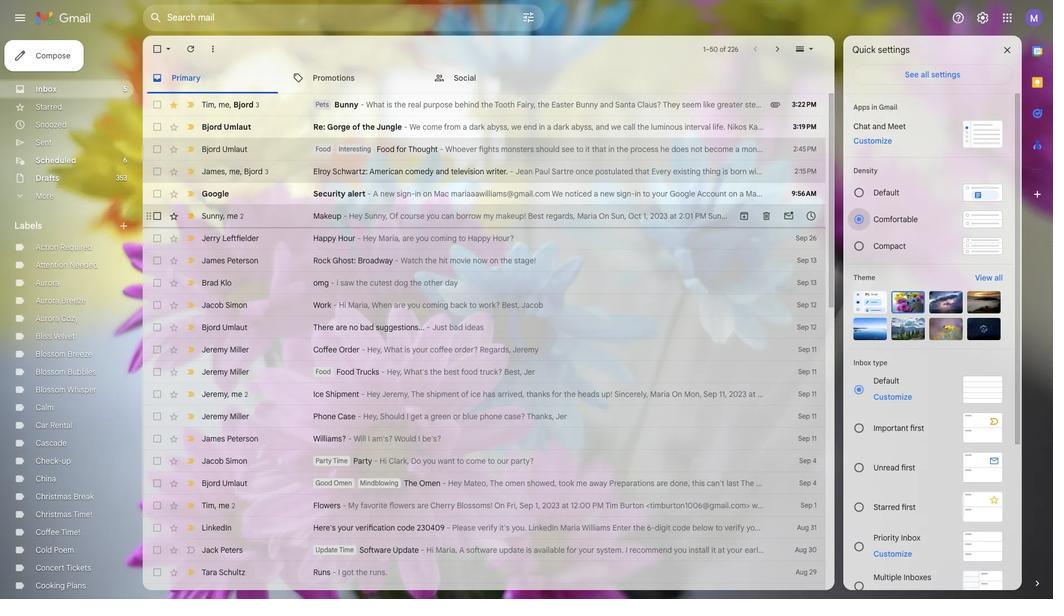Task type: locate. For each thing, give the bounding box(es) containing it.
main content containing primary
[[143, 36, 1053, 600]]

0 vertical spatial best,
[[502, 300, 520, 311]]

2 horizontal spatial 2
[[244, 391, 248, 399]]

more
[[36, 191, 54, 201]]

first
[[910, 423, 924, 433], [901, 463, 915, 473], [902, 503, 916, 513]]

1 jeremy miller from the top
[[202, 345, 249, 355]]

bjord umlaut for 3:19 pm
[[202, 122, 251, 132]]

5 11 from the top
[[812, 435, 817, 443]]

0 horizontal spatial jer
[[524, 367, 535, 377]]

0 vertical spatial customize button
[[847, 134, 899, 148]]

see all settings button
[[852, 65, 1013, 85]]

all for view
[[995, 273, 1003, 283]]

jacob down brad
[[202, 300, 224, 311]]

time up good omen
[[333, 457, 348, 466]]

mac left device.
[[746, 189, 761, 199]]

elroy schwartz: american comedy and television writer. -
[[313, 167, 516, 177]]

0 vertical spatial all
[[921, 70, 929, 80]]

0 vertical spatial breeze
[[61, 296, 86, 306]]

,
[[214, 100, 216, 110], [229, 100, 231, 110], [225, 166, 227, 176], [240, 166, 242, 176], [223, 211, 225, 221], [227, 389, 229, 399], [214, 501, 216, 511]]

and left the santa
[[600, 100, 613, 110]]

2 james peterson from the top
[[202, 434, 258, 444]]

not
[[691, 144, 703, 154]]

the right saw
[[356, 278, 368, 288]]

11, left chat
[[840, 122, 848, 132]]

food for food for thought - whoever fights monsters should see to it that in the process he does not become a monster. and if you gaze long enough into an abyss, the abyss will gaze back into you.
[[377, 144, 395, 154]]

starred
[[36, 102, 62, 112], [874, 503, 900, 513]]

when
[[372, 300, 392, 311]]

of right gorge
[[352, 122, 360, 132]]

borrow
[[456, 211, 482, 221], [939, 211, 964, 221]]

1 horizontal spatial coffee
[[313, 345, 337, 355]]

sent link
[[36, 138, 52, 148]]

hey left sunny,
[[349, 211, 363, 221]]

0 vertical spatial time!
[[73, 510, 92, 520]]

0 vertical spatial coming
[[431, 234, 457, 244]]

3 inside tim , me , bjord 3
[[256, 101, 259, 109]]

2 vertical spatial customize button
[[867, 548, 919, 561]]

jack left the peters on the left of the page
[[202, 546, 218, 556]]

simon down klo
[[225, 300, 247, 311]]

to up makeup - hey sunny, of course you can borrow my makeup! best regards, maria on sun, oct 1, 2023 at 2:01 pm sunny side <sunnyupside33@gmail.com> wrote: hey maria, can i borrow your makeup? sincerely,
[[643, 189, 650, 199]]

advanced search options image
[[517, 6, 540, 28]]

tim for ,
[[202, 100, 214, 110]]

settings image
[[976, 11, 990, 25]]

account
[[697, 189, 727, 199]]

time inside party time party - hi clark, do you want to come to our party?
[[333, 457, 348, 466]]

1 horizontal spatial if
[[955, 189, 959, 199]]

2 vertical spatial 2
[[232, 502, 235, 510]]

21 row from the top
[[143, 540, 858, 562]]

1 borrow from the left
[[456, 211, 482, 221]]

1 horizontal spatial 11,
[[840, 122, 848, 132]]

coming for back
[[422, 300, 448, 311]]

bjord for 2:45 pm
[[202, 144, 220, 154]]

sep 13 for omg - i saw the cutest dog the other day
[[797, 279, 817, 287]]

row containing jack peters
[[143, 540, 858, 562]]

0 horizontal spatial 2
[[232, 502, 235, 510]]

1 vertical spatial maria
[[650, 390, 670, 400]]

2 bjord umlaut from the top
[[202, 144, 247, 154]]

3 for james
[[265, 168, 268, 176]]

with
[[891, 100, 906, 110]]

the down do
[[404, 479, 417, 489]]

row containing james
[[143, 161, 826, 183]]

1 row from the top
[[143, 94, 1053, 116]]

blossom for blossom bubbles
[[36, 367, 66, 377]]

time! up poem
[[61, 528, 80, 538]]

2:01
[[679, 211, 693, 221]]

sep
[[824, 122, 838, 132], [796, 234, 808, 243], [797, 256, 809, 265], [797, 279, 809, 287], [797, 301, 809, 309], [797, 323, 809, 332], [798, 346, 810, 354], [798, 368, 810, 376], [703, 390, 717, 400], [798, 390, 810, 399], [798, 413, 810, 421], [798, 435, 810, 443], [799, 457, 811, 466], [799, 479, 811, 488], [519, 501, 533, 511], [801, 502, 813, 510]]

1 13 from the top
[[811, 256, 817, 265]]

1 vertical spatial settings
[[931, 70, 960, 80]]

sep 11 for blue
[[798, 413, 817, 421]]

trucks
[[356, 367, 379, 377]]

aug left 31
[[797, 524, 809, 532]]

0 vertical spatial maria
[[577, 211, 597, 221]]

you right if
[[797, 144, 810, 154]]

happy
[[313, 234, 336, 244], [468, 234, 491, 244]]

inbox for inbox
[[36, 84, 57, 94]]

1 if from the left
[[790, 189, 795, 199]]

2 vertical spatial peterson
[[227, 434, 258, 444]]

tab list
[[1022, 36, 1053, 560], [143, 62, 835, 94]]

1 christmas from the top
[[36, 492, 72, 502]]

1 bad from the left
[[360, 323, 374, 333]]

1 jacob simon from the top
[[202, 300, 247, 311]]

0 vertical spatial jer
[[524, 367, 535, 377]]

food inside food food trucks - hey, what's the best food truck? best, jer
[[316, 368, 331, 376]]

1 vertical spatial best,
[[504, 367, 522, 377]]

1 vertical spatial sep 13
[[797, 279, 817, 287]]

brad
[[202, 278, 219, 288]]

1 simon from the top
[[225, 300, 247, 311]]

christmas break link
[[36, 492, 94, 502]]

customize button for priority inbox
[[867, 548, 919, 561]]

- right jungle
[[404, 122, 408, 132]]

wrote: up earliest
[[752, 501, 774, 511]]

1 vertical spatial am
[[777, 390, 789, 400]]

nikos
[[727, 122, 747, 132]]

1 12 from the top
[[811, 301, 817, 309]]

0 horizontal spatial come
[[423, 122, 442, 132]]

0 vertical spatial sincerely,
[[1017, 211, 1051, 221]]

first for unread first
[[901, 463, 915, 473]]

fri,
[[507, 501, 518, 511]]

starred first
[[874, 503, 916, 513]]

christmas break
[[36, 492, 94, 502]]

0 horizontal spatial bunny
[[334, 100, 359, 110]]

2 simon from the top
[[225, 457, 247, 467]]

update down code
[[393, 546, 419, 556]]

3 blossom from the top
[[36, 385, 66, 395]]

1 vertical spatial mon,
[[684, 390, 702, 400]]

bjord for sep 12
[[202, 323, 220, 333]]

your right sep 1
[[843, 501, 859, 511]]

row containing brad klo
[[143, 272, 826, 294]]

all right see
[[921, 70, 929, 80]]

None checkbox
[[152, 99, 163, 110], [152, 144, 163, 155], [152, 188, 163, 200], [152, 233, 163, 244], [152, 345, 163, 356], [152, 367, 163, 378], [152, 411, 163, 423], [152, 434, 163, 445], [152, 478, 163, 489], [152, 501, 163, 512], [152, 523, 163, 534], [152, 545, 163, 556], [152, 568, 163, 579], [152, 590, 163, 600], [152, 99, 163, 110], [152, 144, 163, 155], [152, 188, 163, 200], [152, 233, 163, 244], [152, 345, 163, 356], [152, 367, 163, 378], [152, 411, 163, 423], [152, 434, 163, 445], [152, 478, 163, 489], [152, 501, 163, 512], [152, 523, 163, 534], [152, 545, 163, 556], [152, 568, 163, 579], [152, 590, 163, 600]]

simon for sep 12
[[225, 300, 247, 311]]

call
[[623, 122, 635, 132]]

all inside button
[[921, 70, 929, 80]]

blossom breeze
[[36, 350, 92, 360]]

sunny left side
[[708, 211, 730, 221]]

peterson up 'abyss'
[[937, 122, 969, 132]]

food left trucks
[[336, 367, 354, 377]]

22 row from the top
[[143, 562, 826, 584]]

whisper
[[67, 385, 97, 395]]

1 james peterson from the top
[[202, 256, 258, 266]]

1 vertical spatial sep 4
[[799, 479, 817, 488]]

0 vertical spatial settings
[[878, 45, 910, 56]]

2 sep 4 from the top
[[799, 479, 817, 488]]

2 aurora from the top
[[36, 296, 59, 306]]

2 favorite from the left
[[860, 501, 887, 511]]

abyss
[[941, 144, 961, 154]]

0 horizontal spatial if
[[790, 189, 795, 199]]

customize button for chat and meet
[[847, 134, 899, 148]]

or
[[453, 412, 461, 422]]

1 vertical spatial james peterson
[[202, 434, 258, 444]]

Search mail text field
[[167, 12, 491, 23]]

time inside update time software update - hi maria, a software update is available for your system. i recommend you install it at your earliest convenience. best, jack
[[339, 546, 354, 555]]

green
[[431, 412, 451, 422]]

2 sign- from the left
[[617, 189, 635, 199]]

pets bunny - what is the real purpose behind the tooth fairy, the easter bunny and santa claus? they seem like greater steps toward faith and imagination, each with a payoff. like cognitive training exercises.
[[316, 100, 1053, 110]]

1 aurora from the top
[[36, 278, 59, 288]]

2 vertical spatial customize
[[874, 549, 912, 559]]

0 vertical spatial inbox
[[36, 84, 57, 94]]

, for sunny , me 2
[[223, 211, 225, 221]]

customize button for default
[[867, 391, 919, 404]]

are right when
[[394, 300, 405, 311]]

2 happy from the left
[[468, 234, 491, 244]]

row containing jeremy
[[143, 384, 1053, 406]]

regards,
[[480, 345, 511, 355]]

3 aurora from the top
[[36, 314, 59, 324]]

0 vertical spatial 13
[[811, 256, 817, 265]]

1 horizontal spatial come
[[466, 457, 486, 467]]

2 christmas from the top
[[36, 510, 72, 520]]

1 vertical spatial all
[[995, 273, 1003, 283]]

0 vertical spatial sep 13
[[797, 256, 817, 265]]

christmas down china link
[[36, 492, 72, 502]]

1 horizontal spatial omen
[[419, 479, 441, 489]]

20 row from the top
[[143, 517, 826, 540]]

1 default from the top
[[874, 188, 899, 198]]

pm right 2:01
[[695, 211, 706, 221]]

of for the
[[352, 122, 360, 132]]

umlaut for sep 4
[[222, 479, 247, 489]]

omen for good
[[334, 479, 352, 488]]

customize for default
[[874, 392, 912, 403]]

5 row from the top
[[143, 183, 1051, 205]]

0 horizontal spatial starred
[[36, 102, 62, 112]]

4 sep 11 from the top
[[798, 413, 817, 421]]

1 horizontal spatial mon,
[[805, 122, 822, 132]]

1 vertical spatial blossom
[[36, 367, 66, 377]]

3 sep 11 from the top
[[798, 390, 817, 399]]

favorite left "flowers?"
[[860, 501, 887, 511]]

1 sep 11 from the top
[[798, 346, 817, 354]]

1 vertical spatial it
[[711, 546, 716, 556]]

cooking
[[36, 581, 65, 592]]

jacob up tim , me 2
[[202, 457, 224, 467]]

1
[[703, 45, 706, 53], [814, 502, 817, 510]]

jacob for sep 4
[[202, 457, 224, 467]]

2 11 from the top
[[812, 368, 817, 376]]

7 row from the top
[[143, 227, 826, 250]]

fights
[[479, 144, 499, 154]]

2 sep 12 from the top
[[797, 323, 817, 332]]

aug
[[797, 524, 809, 532], [795, 546, 807, 555], [796, 569, 808, 577]]

1 google from the left
[[202, 189, 229, 199]]

jacob simon down klo
[[202, 300, 247, 311]]

bjord for 3:19 pm
[[202, 122, 222, 132]]

omen
[[419, 479, 441, 489], [334, 479, 352, 488]]

1 vertical spatial 11,
[[719, 390, 727, 400]]

3 jeremy miller from the top
[[202, 412, 249, 422]]

1 horizontal spatial maria
[[650, 390, 670, 400]]

blossom down blossom breeze link
[[36, 367, 66, 377]]

1 vertical spatial peterson
[[227, 256, 258, 266]]

toggle split pane mode image
[[794, 43, 806, 55]]

10 row from the top
[[143, 294, 826, 317]]

inbox link
[[36, 84, 57, 94]]

2 horizontal spatial of
[[720, 45, 726, 53]]

sep 12 for there are no bad suggestions... - just bad ideas
[[797, 323, 817, 332]]

a right alert
[[373, 189, 378, 199]]

bjord umlaut
[[202, 122, 251, 132], [202, 144, 247, 154], [202, 323, 247, 333], [202, 479, 247, 489]]

food for food food trucks - hey, what's the best food truck? best, jer
[[316, 368, 331, 376]]

0 vertical spatial time
[[333, 457, 348, 466]]

good omen
[[316, 479, 352, 488]]

1 bjord umlaut from the top
[[202, 122, 251, 132]]

good
[[316, 479, 332, 488]]

row
[[143, 94, 1053, 116], [143, 116, 1053, 138], [143, 138, 1045, 161], [143, 161, 826, 183], [143, 183, 1051, 205], [143, 205, 1053, 227], [143, 227, 826, 250], [143, 250, 826, 272], [143, 272, 826, 294], [143, 294, 826, 317], [143, 317, 826, 339], [143, 339, 826, 361], [143, 361, 826, 384], [143, 384, 1053, 406], [143, 406, 826, 428], [143, 428, 826, 450], [143, 450, 826, 473], [143, 473, 826, 495], [143, 495, 1052, 517], [143, 517, 826, 540], [143, 540, 858, 562], [143, 562, 826, 584], [143, 584, 826, 600]]

order?
[[455, 345, 478, 355]]

jacob for sep 12
[[202, 300, 224, 311]]

mariaaawilliams@gmail.com
[[451, 189, 550, 199]]

for right thanks
[[552, 390, 562, 400]]

james peterson for williams?
[[202, 434, 258, 444]]

4 bjord umlaut from the top
[[202, 479, 247, 489]]

1 horizontal spatial mac
[[746, 189, 761, 199]]

day
[[445, 278, 458, 288]]

1 horizontal spatial google
[[670, 189, 695, 199]]

4 11 from the top
[[812, 413, 817, 421]]

party up good
[[316, 457, 332, 466]]

1 horizontal spatial inbox
[[854, 359, 871, 367]]

1 sep 12 from the top
[[797, 301, 817, 309]]

- right thought
[[440, 144, 443, 154]]

bjord umlaut up 'james , me , bjord 3'
[[202, 144, 247, 154]]

bjord umlaut for 2:45 pm
[[202, 144, 247, 154]]

tue, aug 29, 2023, 11:01 am element
[[796, 590, 817, 600]]

0 vertical spatial wrote:
[[856, 211, 878, 221]]

3 bjord umlaut from the top
[[202, 323, 247, 333]]

0 vertical spatial aurora
[[36, 278, 59, 288]]

, for jeremy , me 2
[[227, 389, 229, 399]]

coffee for coffee time!
[[36, 528, 59, 538]]

0 vertical spatial 2
[[240, 212, 244, 220]]

jeremy , me 2
[[202, 389, 248, 399]]

0 vertical spatial customize
[[854, 136, 892, 146]]

blossom down bliss velvet link
[[36, 350, 66, 360]]

2 inside jeremy , me 2
[[244, 391, 248, 399]]

anything.
[[920, 189, 953, 199]]

gmail image
[[36, 7, 96, 29]]

the right jeremy,
[[411, 390, 425, 400]]

flowers?
[[889, 501, 919, 511]]

me for flowers
[[218, 501, 229, 511]]

- right case
[[358, 412, 361, 422]]

coffee up cold
[[36, 528, 59, 538]]

1 vertical spatial breeze
[[68, 350, 92, 360]]

side
[[732, 211, 747, 221]]

4 for the omen -
[[813, 479, 817, 488]]

, for tim , me 2
[[214, 501, 216, 511]]

blossom whisper link
[[36, 385, 97, 395]]

order
[[339, 345, 360, 355]]

1 sep 13 from the top
[[797, 256, 817, 265]]

0 vertical spatial default
[[874, 188, 899, 198]]

each
[[871, 100, 889, 110]]

unread
[[874, 463, 899, 473]]

into left you.
[[1015, 144, 1028, 154]]

convenience.
[[773, 546, 820, 556]]

8 row from the top
[[143, 250, 826, 272]]

on down comedy
[[423, 189, 432, 199]]

0 horizontal spatial shipment
[[427, 390, 459, 400]]

will
[[963, 144, 974, 154]]

0 horizontal spatial jack
[[202, 546, 218, 556]]

breeze up cozy
[[61, 296, 86, 306]]

coffee inside labels navigation
[[36, 528, 59, 538]]

1 dark from the left
[[469, 122, 485, 132]]

bunny right easter
[[576, 100, 598, 110]]

12 row from the top
[[143, 339, 826, 361]]

come
[[423, 122, 442, 132], [466, 457, 486, 467]]

1 happy from the left
[[313, 234, 336, 244]]

in up the oct
[[635, 189, 641, 199]]

umlaut up 'james , me , bjord 3'
[[222, 144, 247, 154]]

is left next
[[996, 501, 1001, 511]]

1 vertical spatial default
[[874, 376, 899, 386]]

1 vertical spatial pm
[[592, 501, 604, 511]]

maria,
[[895, 211, 917, 221], [379, 234, 400, 244], [348, 300, 370, 311], [785, 501, 807, 511], [436, 546, 457, 556]]

, for james , me , bjord 3
[[225, 166, 227, 176]]

coffee for coffee order - hey, what is your coffee order? regards, jeremy
[[313, 345, 337, 355]]

jungle
[[376, 122, 402, 132]]

maria, up aug 31 on the right bottom of page
[[785, 501, 807, 511]]

to right want
[[457, 457, 464, 467]]

1 sep 4 from the top
[[799, 457, 817, 466]]

0 horizontal spatial back
[[450, 300, 467, 311]]

come left from
[[423, 122, 442, 132]]

inbox for inbox type
[[854, 359, 871, 367]]

all for see
[[921, 70, 929, 80]]

interesting
[[339, 145, 371, 153]]

1 4 from the top
[[813, 457, 817, 466]]

stage!
[[514, 256, 536, 266]]

bunny up gorge
[[334, 100, 359, 110]]

1 vertical spatial a
[[459, 546, 464, 556]]

has attachment image
[[770, 99, 781, 110]]

security
[[313, 189, 346, 199]]

0 horizontal spatial of
[[352, 122, 360, 132]]

row containing jerry leftfielder
[[143, 227, 826, 250]]

blossom bubbles link
[[36, 367, 96, 377]]

0 vertical spatial 4
[[813, 457, 817, 466]]

1 mac from the left
[[434, 189, 449, 199]]

he
[[661, 144, 669, 154]]

1 vertical spatial jeremy miller
[[202, 367, 249, 377]]

refresh image
[[185, 43, 196, 55]]

0 horizontal spatial party
[[316, 457, 332, 466]]

0 vertical spatial come
[[423, 122, 442, 132]]

0 horizontal spatial new
[[380, 189, 395, 199]]

jacob simon
[[202, 300, 247, 311], [202, 457, 247, 467]]

car rental
[[36, 421, 72, 431]]

omen for the
[[419, 479, 441, 489]]

1 11 from the top
[[812, 346, 817, 354]]

1 vertical spatial 1
[[814, 502, 817, 510]]

2 for tim
[[232, 502, 235, 510]]

- left will
[[348, 434, 352, 444]]

tab list right view all button
[[1022, 36, 1053, 560]]

0 vertical spatial 11,
[[840, 122, 848, 132]]

19 row from the top
[[143, 495, 1052, 517]]

movie
[[450, 256, 471, 266]]

mac
[[434, 189, 449, 199], [746, 189, 761, 199]]

1 horizontal spatial of
[[461, 390, 469, 400]]

mon,
[[805, 122, 822, 132], [684, 390, 702, 400]]

first right unread
[[901, 463, 915, 473]]

1 horizontal spatial borrow
[[939, 211, 964, 221]]

peterson for williams? - will i am's? would i be's?
[[227, 434, 258, 444]]

happy hour - hey maria, are you coming to happy hour?
[[313, 234, 514, 244]]

customize button
[[847, 134, 899, 148], [867, 391, 919, 404], [867, 548, 919, 561]]

to right see
[[576, 144, 584, 154]]

i right "system."
[[626, 546, 628, 556]]

toolbar
[[733, 211, 822, 222]]

2 jacob simon from the top
[[202, 457, 247, 467]]

aug for software update
[[795, 546, 807, 555]]

party
[[353, 457, 372, 467], [316, 457, 332, 466]]

6 row from the top
[[143, 205, 1053, 227]]

if left not,
[[955, 189, 959, 199]]

aurora down aurora link
[[36, 296, 59, 306]]

1 sign- from the left
[[397, 189, 415, 199]]

settings
[[878, 45, 910, 56], [931, 70, 960, 80]]

of
[[720, 45, 726, 53], [352, 122, 360, 132], [461, 390, 469, 400]]

1 horizontal spatial shipment
[[1021, 390, 1053, 400]]

coffee down there
[[313, 345, 337, 355]]

to left our
[[488, 457, 495, 467]]

- up cherry
[[443, 479, 446, 489]]

1 horizontal spatial new
[[600, 189, 615, 199]]

2 4 from the top
[[813, 479, 817, 488]]

pm right 12:00
[[592, 501, 604, 511]]

11 row from the top
[[143, 317, 826, 339]]

1 vertical spatial jer
[[556, 412, 567, 422]]

what up 31
[[809, 501, 827, 511]]

bliss
[[36, 332, 52, 342]]

2 we from the left
[[611, 122, 621, 132]]

2:15 pm
[[795, 167, 817, 176]]

simon for sep 4
[[225, 457, 247, 467]]

0 vertical spatial of
[[720, 45, 726, 53]]

all inside button
[[995, 273, 1003, 283]]

the right call
[[637, 122, 649, 132]]

time for software
[[339, 546, 354, 555]]

1 horizontal spatial gaze
[[976, 144, 993, 154]]

party time party - hi clark, do you want to come to our party?
[[316, 457, 534, 467]]

sep 12 for work - hi maria, when are you coming back to work? best, jacob
[[797, 301, 817, 309]]

13 for omg - i saw the cutest dog the other day
[[811, 279, 817, 287]]

2 if from the left
[[955, 189, 959, 199]]

main content
[[143, 36, 1053, 600]]

0 vertical spatial sep 4
[[799, 457, 817, 466]]

0 horizontal spatial happy
[[313, 234, 336, 244]]

umlaut for sep 12
[[222, 323, 247, 333]]

recommend
[[630, 546, 672, 556]]

update inside update time software update - hi maria, a software update is available for your system. i recommend you install it at your earliest convenience. best, jack
[[316, 546, 338, 555]]

we left noticed
[[552, 189, 563, 199]]

aurora for aurora link
[[36, 278, 59, 288]]

ideas
[[465, 323, 484, 333]]

settings right quick
[[878, 45, 910, 56]]

0 horizontal spatial 11,
[[719, 390, 727, 400]]

4 row from the top
[[143, 161, 826, 183]]

starred up snoozed link
[[36, 102, 62, 112]]

3 inside 'james , me , bjord 3'
[[265, 168, 268, 176]]

view
[[975, 273, 993, 283]]

1 vertical spatial first
[[901, 463, 915, 473]]

1 horizontal spatial jer
[[556, 412, 567, 422]]

aug for -
[[797, 524, 809, 532]]

9 row from the top
[[143, 272, 826, 294]]

2 sep 13 from the top
[[797, 279, 817, 287]]

bjord umlaut down tim , me , bjord 3
[[202, 122, 251, 132]]

more image
[[207, 43, 219, 55]]

2 dark from the left
[[553, 122, 569, 132]]

0 horizontal spatial tab list
[[143, 62, 835, 94]]

2 horizontal spatial wrote:
[[951, 390, 973, 400]]

starred inside labels navigation
[[36, 102, 62, 112]]

greater
[[717, 100, 743, 110]]

jacob simon for sep 4
[[202, 457, 247, 467]]

blossom whisper
[[36, 385, 97, 395]]

1 vertical spatial back
[[450, 300, 467, 311]]

cognitive
[[956, 100, 989, 110]]

james down jerry
[[202, 256, 225, 266]]

my
[[484, 211, 494, 221]]

peterson
[[937, 122, 969, 132], [227, 256, 258, 266], [227, 434, 258, 444]]

14 row from the top
[[143, 384, 1053, 406]]

case
[[338, 412, 356, 422]]

is right update
[[526, 546, 532, 556]]

china
[[36, 474, 56, 484]]

unread first
[[874, 463, 915, 473]]

- right trucks
[[381, 367, 385, 377]]

first for starred first
[[902, 503, 916, 513]]

2 inside tim , me 2
[[232, 502, 235, 510]]

2 vertical spatial blossom
[[36, 385, 66, 395]]

dark down behind
[[469, 122, 485, 132]]

me for makeup
[[227, 211, 238, 221]]

customize
[[854, 136, 892, 146], [874, 392, 912, 403], [874, 549, 912, 559]]

1 vertical spatial simon
[[225, 457, 247, 467]]

1 we from the left
[[511, 122, 521, 132]]

shipment right has
[[1021, 390, 1053, 400]]

inbox inside labels navigation
[[36, 84, 57, 94]]

None checkbox
[[152, 43, 163, 55], [152, 122, 163, 133], [152, 166, 163, 177], [152, 211, 163, 222], [152, 255, 163, 266], [152, 278, 163, 289], [152, 300, 163, 311], [152, 322, 163, 333], [152, 389, 163, 400], [152, 456, 163, 467], [152, 43, 163, 55], [152, 122, 163, 133], [152, 166, 163, 177], [152, 211, 163, 222], [152, 255, 163, 266], [152, 278, 163, 289], [152, 300, 163, 311], [152, 322, 163, 333], [152, 389, 163, 400], [152, 456, 163, 467]]

1 horizontal spatial jack
[[841, 546, 858, 556]]

, for tim , me , bjord 3
[[214, 100, 216, 110]]

of for 226
[[720, 45, 726, 53]]

1 vertical spatial aurora
[[36, 296, 59, 306]]

miller
[[230, 345, 249, 355], [230, 367, 249, 377], [818, 390, 837, 400], [230, 412, 249, 422]]

None search field
[[143, 4, 544, 31]]

0 horizontal spatial update
[[316, 546, 338, 555]]

jer right thanks,
[[556, 412, 567, 422]]

help
[[994, 189, 1010, 199]]

2 13 from the top
[[811, 279, 817, 287]]

hi right the work at the bottom left
[[339, 300, 346, 311]]

blossom breeze link
[[36, 350, 92, 360]]

15 row from the top
[[143, 406, 826, 428]]

2 shipment from the left
[[1021, 390, 1053, 400]]

2 12 from the top
[[811, 323, 817, 332]]

behind
[[455, 100, 479, 110]]

coming
[[431, 234, 457, 244], [422, 300, 448, 311]]

sep 11 for arrived,
[[798, 390, 817, 399]]

if
[[790, 189, 795, 199], [955, 189, 959, 199]]

should
[[536, 144, 560, 154]]

3 11 from the top
[[812, 390, 817, 399]]

customize button down chat
[[847, 134, 899, 148]]

a left software
[[459, 546, 464, 556]]

like
[[940, 100, 954, 110]]

1 blossom from the top
[[36, 350, 66, 360]]

2 borrow from the left
[[939, 211, 964, 221]]

it right install
[[711, 546, 716, 556]]

default up <millerjeremy500@gmail.com>
[[874, 376, 899, 386]]

rock
[[313, 256, 331, 266]]

2 mac from the left
[[746, 189, 761, 199]]

2 inside "sunny , me 2"
[[240, 212, 244, 220]]

- left watch
[[395, 256, 399, 266]]

2 blossom from the top
[[36, 367, 66, 377]]

wrote: down don't
[[856, 211, 878, 221]]

james peterson for rock ghost: broadway
[[202, 256, 258, 266]]



Task type: vqa. For each thing, say whether or not it's contained in the screenshot.
Sincerely,
yes



Task type: describe. For each thing, give the bounding box(es) containing it.
time! for christmas time!
[[73, 510, 92, 520]]

your right know
[[946, 501, 961, 511]]

are for hey
[[402, 234, 414, 244]]

makeup?
[[984, 211, 1016, 221]]

1 horizontal spatial it
[[711, 546, 716, 556]]

wedding
[[963, 501, 994, 511]]

time! for coffee time!
[[61, 528, 80, 538]]

5 sep 11 from the top
[[798, 435, 817, 443]]

1 bunny from the left
[[334, 100, 359, 110]]

bjord for sep 4
[[202, 479, 220, 489]]

you up rock ghost: broadway - watch the hit movie now on the stage!
[[416, 234, 429, 244]]

- left my on the left of the page
[[343, 501, 346, 511]]

and right comedy
[[436, 167, 449, 177]]

see
[[562, 144, 574, 154]]

china link
[[36, 474, 56, 484]]

break
[[74, 492, 94, 502]]

inbox type element
[[854, 359, 1003, 367]]

tim left burton at the bottom of the page
[[605, 501, 618, 511]]

11 for arrived,
[[812, 390, 817, 399]]

2023 right the oct
[[650, 211, 668, 221]]

0 horizontal spatial sincerely,
[[614, 390, 648, 400]]

2 bad from the left
[[449, 323, 463, 333]]

chat
[[854, 122, 870, 132]]

main menu image
[[13, 11, 27, 25]]

real
[[408, 100, 421, 110]]

the left hit
[[425, 256, 437, 266]]

hey, left should
[[363, 412, 378, 422]]

2 new from the left
[[600, 189, 615, 199]]

tim , me 2
[[202, 501, 235, 511]]

needed
[[70, 260, 98, 270]]

the left stage!
[[500, 256, 512, 266]]

food for food
[[316, 145, 331, 153]]

just
[[432, 323, 447, 333]]

- down 230409
[[421, 546, 424, 556]]

and
[[774, 144, 788, 154]]

view all button
[[969, 272, 1010, 285]]

0 horizontal spatial 1,
[[535, 501, 540, 511]]

update
[[499, 546, 524, 556]]

1 horizontal spatial pm
[[695, 211, 706, 221]]

0 horizontal spatial sunny
[[202, 211, 223, 221]]

2 jack from the left
[[841, 546, 858, 556]]

important
[[874, 423, 908, 433]]

ice
[[471, 390, 481, 400]]

will
[[354, 434, 366, 444]]

2 row from the top
[[143, 116, 1053, 138]]

sun,
[[611, 211, 626, 221]]

5
[[123, 85, 127, 93]]

in right apps
[[872, 103, 877, 112]]

1 horizontal spatial wrote:
[[856, 211, 878, 221]]

2 default from the top
[[874, 376, 899, 386]]

breeze for blossom breeze
[[68, 350, 92, 360]]

is down suggestions...
[[405, 345, 410, 355]]

the left the real
[[394, 100, 406, 110]]

like
[[703, 100, 715, 110]]

monster.
[[742, 144, 772, 154]]

230409
[[417, 524, 445, 534]]

2 jeremy miller from the top
[[202, 367, 249, 377]]

cascade link
[[36, 439, 67, 449]]

that
[[592, 144, 606, 154]]

23 row from the top
[[143, 584, 826, 600]]

maria, left when
[[348, 300, 370, 311]]

10:24
[[878, 122, 897, 132]]

up!
[[601, 390, 613, 400]]

enough
[[848, 144, 875, 154]]

a right "get"
[[424, 412, 429, 422]]

linkedin
[[202, 524, 232, 534]]

at left 2:01
[[670, 211, 677, 221]]

1 vertical spatial what
[[384, 345, 403, 355]]

i left 'be's?'
[[418, 434, 420, 444]]

1 vertical spatial the
[[404, 479, 417, 489]]

10:41
[[758, 390, 775, 400]]

thanks,
[[527, 412, 554, 422]]

would
[[394, 434, 416, 444]]

are for favorite
[[417, 501, 429, 511]]

promotions
[[313, 73, 355, 83]]

there
[[313, 323, 334, 333]]

christmas for christmas break
[[36, 492, 72, 502]]

runs.
[[370, 568, 387, 578]]

aurora cozy link
[[36, 314, 79, 324]]

1 into from the left
[[877, 144, 890, 154]]

james down payoff.
[[912, 122, 935, 132]]

ice
[[313, 390, 324, 400]]

hey, left the what's
[[387, 367, 402, 377]]

in right the end
[[539, 122, 545, 132]]

peterson for rock ghost: broadway - watch the hit movie now on the stage!
[[227, 256, 258, 266]]

bjord umlaut for sep 4
[[202, 479, 247, 489]]

tara schultz
[[202, 568, 245, 578]]

2 gaze from the left
[[976, 144, 993, 154]]

1 horizontal spatial 1,
[[643, 211, 648, 221]]

17 row from the top
[[143, 450, 826, 473]]

klo
[[221, 278, 232, 288]]

umlaut for 2:45 pm
[[222, 144, 247, 154]]

the left 'abyss'
[[927, 144, 939, 154]]

the left jungle
[[362, 122, 375, 132]]

coming for to
[[431, 234, 457, 244]]

1 horizontal spatial party
[[353, 457, 372, 467]]

at left "10:41"
[[749, 390, 756, 400]]

aug 31
[[797, 524, 817, 532]]

at right install
[[718, 546, 725, 556]]

clark,
[[389, 457, 409, 467]]

umlaut for 3:19 pm
[[224, 122, 251, 132]]

3:19 pm
[[793, 123, 817, 131]]

1 shipment from the left
[[427, 390, 459, 400]]

drafts
[[36, 173, 59, 183]]

1 favorite from the left
[[361, 501, 388, 511]]

best
[[444, 367, 459, 377]]

1 vertical spatial come
[[466, 457, 486, 467]]

hi left sep 1
[[776, 501, 783, 511]]

jeremy miller for coffee order
[[202, 345, 249, 355]]

mindblowing
[[360, 479, 398, 488]]

0 vertical spatial mon,
[[805, 122, 822, 132]]

a up side
[[740, 189, 744, 199]]

to left do
[[899, 189, 907, 199]]

row containing tara schultz
[[143, 562, 826, 584]]

0 vertical spatial peterson
[[937, 122, 969, 132]]

you right help
[[1012, 189, 1025, 199]]

1 jack from the left
[[202, 546, 218, 556]]

the right got
[[356, 568, 368, 578]]

multiple inboxes
[[874, 573, 931, 583]]

primary tab
[[143, 62, 283, 94]]

2 for jeremy
[[244, 391, 248, 399]]

bjord umlaut for sep 12
[[202, 323, 247, 333]]

sep 4 for the omen -
[[799, 479, 817, 488]]

has
[[992, 390, 1005, 400]]

williams?
[[313, 434, 346, 444]]

starred link
[[36, 102, 62, 112]]

12 for work - hi maria, when are you coming back to work? best, jacob
[[811, 301, 817, 309]]

0 vertical spatial we
[[410, 122, 421, 132]]

and up that on the right top of the page
[[596, 122, 609, 132]]

shipment
[[326, 390, 359, 400]]

first for important first
[[910, 423, 924, 433]]

important first
[[874, 423, 924, 433]]

action required
[[36, 243, 92, 253]]

hour
[[338, 234, 355, 244]]

makeup
[[313, 211, 341, 221]]

maria, left can
[[895, 211, 917, 221]]

blossom for blossom breeze
[[36, 350, 66, 360]]

- right 230409
[[447, 524, 450, 534]]

row containing sunny
[[143, 205, 1053, 227]]

0 horizontal spatial abyss,
[[487, 122, 509, 132]]

1 horizontal spatial 1
[[814, 502, 817, 510]]

you down dog
[[407, 300, 420, 311]]

are for maria,
[[394, 300, 405, 311]]

a right noticed
[[594, 189, 598, 199]]

arrived,
[[498, 390, 524, 400]]

2 vertical spatial best,
[[822, 546, 840, 556]]

you left install
[[674, 546, 687, 556]]

claus?
[[637, 100, 661, 110]]

for for has
[[552, 390, 562, 400]]

can
[[919, 211, 933, 221]]

2023 left "10:41"
[[729, 390, 747, 400]]

18 row from the top
[[143, 473, 826, 495]]

hey, up trucks
[[367, 345, 382, 355]]

16 row from the top
[[143, 428, 826, 450]]

2 bunny from the left
[[576, 100, 598, 110]]

best
[[528, 211, 544, 221]]

toward
[[766, 100, 791, 110]]

older image
[[772, 43, 783, 55]]

you right do
[[423, 457, 436, 467]]

1 horizontal spatial sunny
[[708, 211, 730, 221]]

theme element
[[854, 273, 875, 284]]

- up mindblowing
[[374, 457, 378, 467]]

search mail image
[[146, 8, 166, 28]]

tab list containing primary
[[143, 62, 835, 94]]

0 vertical spatial a
[[373, 189, 378, 199]]

0 horizontal spatial mon,
[[684, 390, 702, 400]]

i right will
[[368, 434, 370, 444]]

compact
[[874, 241, 906, 251]]

1 horizontal spatial a
[[459, 546, 464, 556]]

starred for starred link
[[36, 102, 62, 112]]

i left "get"
[[407, 412, 409, 422]]

4 for party time party - hi clark, do you want to come to our party?
[[813, 457, 817, 466]]

snoozed link
[[36, 120, 67, 130]]

- right the work at the bottom left
[[333, 300, 337, 311]]

2 vertical spatial what
[[809, 501, 827, 511]]

9:56 am
[[792, 190, 817, 198]]

1 50 of 226
[[703, 45, 739, 53]]

2023 left 12:00
[[542, 501, 560, 511]]

2 vertical spatial inbox
[[901, 533, 921, 543]]

i left got
[[338, 568, 340, 578]]

0 horizontal spatial for
[[396, 144, 407, 154]]

quick settings element
[[852, 45, 910, 65]]

apps
[[854, 103, 870, 112]]

my
[[348, 501, 359, 511]]

at left 12:00
[[562, 501, 569, 511]]

- right "hour"
[[357, 234, 361, 244]]

are right sep 1
[[829, 501, 841, 511]]

- down 'promotions' 'tab'
[[361, 100, 364, 110]]

13 row from the top
[[143, 361, 826, 384]]

aug 30
[[795, 546, 817, 555]]

and right faith
[[811, 100, 824, 110]]

hi left clark,
[[380, 457, 387, 467]]

aurora for aurora cozy
[[36, 314, 59, 324]]

tim for 2
[[202, 501, 214, 511]]

hey up broadway
[[363, 234, 377, 244]]

sep 4 for party time party - hi clark, do you want to come to our party?
[[799, 457, 817, 466]]

1 horizontal spatial update
[[393, 546, 419, 556]]

the right dog
[[410, 278, 422, 288]]

scheduled
[[36, 156, 76, 166]]

3 row from the top
[[143, 138, 1045, 161]]

display density element
[[854, 167, 1003, 175]]

sep 13 for rock ghost: broadway - watch the hit movie now on the stage!
[[797, 256, 817, 265]]

row containing google
[[143, 183, 1051, 205]]

and inside the chat and meet customize
[[872, 122, 886, 132]]

your right the here's
[[338, 524, 354, 534]]

available
[[534, 546, 565, 556]]

your left earliest
[[727, 546, 743, 556]]

am's?
[[372, 434, 393, 444]]

2 vertical spatial aug
[[796, 569, 808, 577]]

3 for tim
[[256, 101, 259, 109]]

2 for sunny
[[240, 212, 244, 220]]

- left the i
[[331, 278, 335, 288]]

the right fairy,
[[538, 100, 550, 110]]

promotions tab
[[284, 62, 424, 94]]

the right has
[[1007, 390, 1019, 400]]

1 horizontal spatial on
[[490, 256, 499, 266]]

row containing linkedin
[[143, 517, 826, 540]]

starred for starred first
[[874, 503, 900, 513]]

1 gaze from the left
[[812, 144, 829, 154]]

- right order
[[362, 345, 365, 355]]

breeze for aurora breeze
[[61, 296, 86, 306]]

you.
[[1030, 144, 1045, 154]]

labels navigation
[[0, 36, 143, 600]]

a right with
[[908, 100, 912, 110]]

sep 11 for jeremy
[[798, 346, 817, 354]]

the left process
[[617, 144, 628, 154]]

11 for blue
[[812, 413, 817, 421]]

re: gorge of the jungle - we come from a dark abyss, we end in a dark abyss, and we call the luminous interval life. nikos kazantzakis on mon, sep 11, 2023 at 10:24 am james peterson <james.peterson1902@g
[[313, 122, 1053, 132]]

customize for priority inbox
[[874, 549, 912, 559]]

monsters
[[501, 144, 534, 154]]

earliest
[[745, 546, 771, 556]]

work
[[313, 300, 331, 311]]

- right alert
[[368, 189, 371, 199]]

hey, left has
[[975, 390, 990, 400]]

don't
[[859, 189, 877, 199]]

your left coffee
[[412, 345, 428, 355]]

0 vertical spatial what
[[366, 100, 385, 110]]

0 vertical spatial the
[[411, 390, 425, 400]]

2 horizontal spatial on
[[729, 189, 738, 199]]

christmas for christmas time!
[[36, 510, 72, 520]]

0 vertical spatial am
[[899, 122, 911, 132]]

social tab
[[425, 62, 565, 94]]

to left work?
[[469, 300, 477, 311]]

watch
[[401, 256, 423, 266]]

blossom for blossom whisper
[[36, 385, 66, 395]]

1 horizontal spatial abyss,
[[571, 122, 594, 132]]

aurora cozy
[[36, 314, 79, 324]]

- right writer.
[[510, 167, 514, 177]]

are left no
[[336, 323, 347, 333]]

2:45 pm
[[793, 145, 817, 153]]

your down not,
[[966, 211, 982, 221]]

can
[[441, 211, 454, 221]]

at left 10:24
[[869, 122, 876, 132]]

jeremy miller for phone case
[[202, 412, 249, 422]]

heads
[[578, 390, 599, 400]]

makeup!
[[496, 211, 526, 221]]

the left best
[[430, 367, 442, 377]]

james up "sunny , me 2"
[[202, 166, 225, 176]]

hey left jeremy,
[[367, 390, 380, 400]]

time for party
[[333, 457, 348, 466]]

me for elroy
[[229, 166, 240, 176]]

do
[[411, 457, 421, 467]]

- right makeup
[[343, 211, 347, 221]]

0 horizontal spatial am
[[777, 390, 789, 400]]

check-
[[36, 457, 62, 467]]

- right the runs
[[333, 568, 336, 578]]

in right that on the right top of the page
[[608, 144, 615, 154]]

writer.
[[486, 167, 508, 177]]

0 vertical spatial it
[[585, 144, 590, 154]]

scheduled link
[[36, 156, 76, 166]]

party inside party time party - hi clark, do you want to come to our party?
[[316, 457, 332, 466]]

settings inside button
[[931, 70, 960, 80]]

11 for jeremy
[[812, 346, 817, 354]]

1 horizontal spatial we
[[552, 189, 563, 199]]

meet
[[888, 122, 906, 132]]

0 horizontal spatial wrote:
[[752, 501, 774, 511]]

maria, down of
[[379, 234, 400, 244]]

for for update
[[567, 546, 577, 556]]

0 vertical spatial back
[[995, 144, 1013, 154]]

0 vertical spatial 1
[[703, 45, 706, 53]]

2 google from the left
[[670, 189, 695, 199]]

to up movie
[[459, 234, 466, 244]]

a right the end
[[547, 122, 551, 132]]

coffee time!
[[36, 528, 80, 538]]

2 horizontal spatial abyss,
[[903, 144, 925, 154]]

aurora for aurora breeze
[[36, 296, 59, 306]]

support image
[[952, 11, 965, 25]]

in down comedy
[[415, 189, 421, 199]]

2 into from the left
[[1015, 144, 1028, 154]]

12 for there are no bad suggestions... - just bad ideas
[[811, 323, 817, 332]]

1 horizontal spatial tab list
[[1022, 36, 1053, 560]]

2023 down apps
[[850, 122, 867, 132]]

customize inside the chat and meet customize
[[854, 136, 892, 146]]

me for ice
[[231, 389, 242, 399]]

i right can
[[935, 211, 937, 221]]

jacob simon for sep 12
[[202, 300, 247, 311]]

0 horizontal spatial maria
[[577, 211, 597, 221]]

a right become
[[735, 144, 740, 154]]

13 for rock ghost: broadway - watch the hit movie now on the stage!
[[811, 256, 817, 265]]

labels heading
[[14, 221, 118, 232]]

got
[[342, 568, 354, 578]]

the left heads
[[564, 390, 576, 400]]

was
[[812, 189, 826, 199]]

know
[[925, 501, 944, 511]]

and right year
[[1038, 501, 1052, 511]]

poem
[[54, 546, 74, 556]]

0 horizontal spatial pm
[[592, 501, 604, 511]]

1 new from the left
[[380, 189, 395, 199]]

there are no bad suggestions... - just bad ideas
[[313, 323, 484, 333]]

0 horizontal spatial on
[[423, 189, 432, 199]]

2 sep 11 from the top
[[798, 368, 817, 376]]



